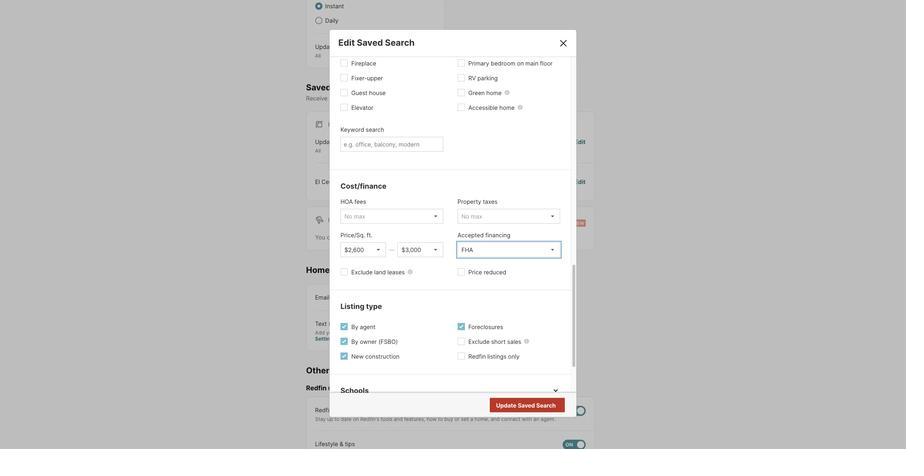 Task type: vqa. For each thing, say whether or not it's contained in the screenshot.
be in Fire Factor - Minimal Unlikely to be in a wildfire in next 30 years
no



Task type: locate. For each thing, give the bounding box(es) containing it.
and right home,
[[491, 417, 500, 423]]

1 horizontal spatial searches
[[376, 234, 401, 241]]

lifestyle & tips
[[315, 441, 355, 449]]

exclude for exclude short sales
[[469, 339, 490, 346]]

1 vertical spatial by
[[351, 339, 358, 346]]

1 horizontal spatial your
[[409, 95, 421, 102]]

instant
[[325, 3, 344, 10]]

listings
[[488, 354, 507, 361]]

updates
[[328, 385, 354, 393]]

account settings
[[315, 330, 401, 342]]

update up 'connect'
[[496, 403, 517, 410]]

1 vertical spatial exclude
[[469, 339, 490, 346]]

redfin for redfin updates
[[306, 385, 327, 393]]

home tours
[[306, 265, 353, 276]]

home right accessible
[[500, 104, 515, 111]]

type
[[366, 303, 382, 311]]

search left green
[[450, 95, 468, 102]]

search inside update saved search button
[[536, 403, 556, 410]]

0 vertical spatial update types all
[[315, 43, 352, 59]]

results
[[536, 403, 555, 410]]

edit button
[[575, 138, 586, 154], [575, 178, 586, 186]]

saved inside update saved search button
[[518, 403, 535, 410]]

redfin inside redfin news stay up to date on redfin's tools and features, how to buy or sell a home, and connect with an agent.
[[315, 407, 333, 415]]

exclude
[[351, 269, 373, 276], [469, 339, 490, 346]]

list box for hoa fees
[[341, 209, 443, 224]]

keyword search
[[341, 126, 384, 133]]

to left buy
[[438, 417, 443, 423]]

search
[[385, 37, 415, 48], [536, 403, 556, 410]]

a
[[471, 417, 473, 423]]

for left sale
[[328, 121, 340, 129]]

redfin for redfin listings only
[[469, 354, 486, 361]]

saved inside saved searches receive timely notifications based on your preferred search filters.
[[306, 82, 331, 93]]

1 horizontal spatial on
[[401, 95, 408, 102]]

tips
[[345, 441, 355, 449]]

0 horizontal spatial and
[[394, 417, 403, 423]]

2 update types all from the top
[[315, 139, 352, 154]]

fireplace
[[351, 60, 376, 67]]

emails
[[331, 366, 358, 376]]

0 vertical spatial edit button
[[575, 138, 586, 154]]

for
[[328, 121, 340, 129], [328, 217, 340, 224]]

exclude down foreclosures
[[469, 339, 490, 346]]

and right tools
[[394, 417, 403, 423]]

on left main
[[517, 60, 524, 67]]

0 vertical spatial your
[[409, 95, 421, 102]]

connect
[[501, 417, 521, 423]]

0 horizontal spatial search
[[385, 37, 415, 48]]

Instant radio
[[315, 3, 322, 10]]

1 horizontal spatial exclude
[[469, 339, 490, 346]]

on inside saved searches receive timely notifications based on your preferred search filters.
[[401, 95, 408, 102]]

2 vertical spatial redfin
[[315, 407, 333, 415]]

listing type
[[341, 303, 382, 311]]

types up fireplace at left top
[[337, 43, 352, 51]]

0 vertical spatial by
[[351, 324, 358, 331]]

sell
[[461, 417, 469, 423]]

redfin updates
[[306, 385, 354, 393]]

1 vertical spatial types
[[337, 139, 352, 146]]

1 update types all from the top
[[315, 43, 352, 59]]

1 horizontal spatial and
[[491, 417, 500, 423]]

0 vertical spatial types
[[337, 43, 352, 51]]

daily
[[325, 17, 339, 24]]

only
[[508, 354, 520, 361]]

your left preferred
[[409, 95, 421, 102]]

2 vertical spatial update
[[496, 403, 517, 410]]

accepted
[[458, 232, 484, 239]]

searches down fixer-
[[333, 82, 371, 93]]

list box for accepted financing
[[458, 243, 560, 258]]

receive
[[306, 95, 328, 102]]

0 horizontal spatial search
[[366, 126, 384, 133]]

all up el
[[315, 148, 321, 154]]

1 vertical spatial update types all
[[315, 139, 352, 154]]

1 vertical spatial searches
[[376, 234, 401, 241]]

by
[[351, 324, 358, 331], [351, 339, 358, 346]]

searches up the —
[[376, 234, 401, 241]]

preferred
[[423, 95, 448, 102]]

2 vertical spatial on
[[353, 417, 359, 423]]

date
[[341, 417, 352, 423]]

list box down financing on the bottom right of the page
[[458, 243, 560, 258]]

owner
[[360, 339, 377, 346]]

1 vertical spatial your
[[326, 330, 337, 336]]

1 horizontal spatial search
[[536, 403, 556, 410]]

0 vertical spatial all
[[315, 53, 321, 59]]

types down keyword
[[337, 139, 352, 146]]

1 and from the left
[[394, 417, 403, 423]]

2 to from the left
[[438, 417, 443, 423]]

redfin up stay
[[315, 407, 333, 415]]

1 vertical spatial edit button
[[575, 178, 586, 186]]

search up e.g. office, balcony, modern "text box"
[[366, 126, 384, 133]]

taxes
[[483, 198, 498, 206]]

price/sq.
[[341, 232, 365, 239]]

your
[[409, 95, 421, 102], [326, 330, 337, 336]]

news
[[334, 407, 349, 415]]

1 horizontal spatial search
[[450, 95, 468, 102]]

edit
[[338, 37, 355, 48], [575, 139, 586, 146], [575, 179, 586, 186]]

redfin inside edit saved search dialog
[[469, 354, 486, 361]]

0 horizontal spatial searches
[[333, 82, 371, 93]]

redfin listings only
[[469, 354, 520, 361]]

2 for from the top
[[328, 217, 340, 224]]

1 by from the top
[[351, 324, 358, 331]]

for sale
[[328, 121, 356, 129]]

1 vertical spatial search
[[366, 126, 384, 133]]

home up "accessible home" at the top right
[[487, 89, 502, 97]]

on right date
[[353, 417, 359, 423]]

hoa fees
[[341, 198, 366, 206]]

saved up with
[[518, 403, 535, 410]]

list box up the you can create saved searches while searching for rentals .
[[341, 209, 443, 224]]

email
[[315, 294, 330, 301]]

you
[[315, 234, 325, 241]]

exclude short sales
[[469, 339, 521, 346]]

Daily radio
[[315, 17, 322, 24]]

&
[[340, 441, 344, 449]]

update saved search
[[496, 403, 556, 410]]

no
[[527, 403, 535, 410]]

to right up
[[335, 417, 340, 423]]

0 vertical spatial search
[[385, 37, 415, 48]]

sale
[[341, 121, 356, 129]]

1 for from the top
[[328, 121, 340, 129]]

update types all
[[315, 43, 352, 59], [315, 139, 352, 154]]

1 vertical spatial home
[[500, 104, 515, 111]]

exclude left land
[[351, 269, 373, 276]]

number
[[355, 330, 373, 336]]

0 vertical spatial search
[[450, 95, 468, 102]]

on inside redfin news stay up to date on redfin's tools and features, how to buy or sell a home, and connect with an agent.
[[353, 417, 359, 423]]

1 horizontal spatial to
[[438, 417, 443, 423]]

timely
[[329, 95, 346, 102]]

for for for rent
[[328, 217, 340, 224]]

0 horizontal spatial to
[[335, 417, 340, 423]]

price reduced
[[469, 269, 506, 276]]

other emails
[[306, 366, 358, 376]]

and
[[394, 417, 403, 423], [491, 417, 500, 423]]

1 vertical spatial all
[[315, 148, 321, 154]]

on right based
[[401, 95, 408, 102]]

2 edit button from the top
[[575, 178, 586, 186]]

list box
[[341, 209, 443, 224], [458, 209, 560, 224], [341, 243, 386, 258], [398, 243, 443, 258], [458, 243, 560, 258]]

by owner (fsbo)
[[351, 339, 398, 346]]

your up settings
[[326, 330, 337, 336]]

0 vertical spatial on
[[517, 60, 524, 67]]

search inside dialog
[[366, 126, 384, 133]]

update down for sale
[[315, 139, 335, 146]]

redfin down the other
[[306, 385, 327, 393]]

0 horizontal spatial on
[[353, 417, 359, 423]]

for left rent
[[328, 217, 340, 224]]

buy
[[445, 417, 453, 423]]

exclude for exclude land leases
[[351, 269, 373, 276]]

0 horizontal spatial exclude
[[351, 269, 373, 276]]

an
[[534, 417, 540, 423]]

while
[[403, 234, 417, 241]]

all
[[315, 53, 321, 59], [315, 148, 321, 154]]

foreclosures
[[469, 324, 503, 331]]

home
[[306, 265, 330, 276]]

1 vertical spatial search
[[536, 403, 556, 410]]

edit saved search element
[[338, 37, 550, 48]]

update down daily radio
[[315, 43, 335, 51]]

2 vertical spatial edit
[[575, 179, 586, 186]]

0 vertical spatial redfin
[[469, 354, 486, 361]]

1 vertical spatial for
[[328, 217, 340, 224]]

search inside saved searches receive timely notifications based on your preferred search filters.
[[450, 95, 468, 102]]

list box up financing on the bottom right of the page
[[458, 209, 560, 224]]

how
[[427, 417, 437, 423]]

types
[[337, 43, 352, 51], [337, 139, 352, 146]]

by for by owner (fsbo)
[[351, 339, 358, 346]]

to
[[335, 417, 340, 423], [438, 417, 443, 423]]

0 vertical spatial for
[[328, 121, 340, 129]]

1 vertical spatial on
[[401, 95, 408, 102]]

guest
[[351, 89, 368, 97]]

on inside edit saved search dialog
[[517, 60, 524, 67]]

saved
[[357, 37, 383, 48], [306, 82, 331, 93], [357, 234, 374, 241], [518, 403, 535, 410]]

0 vertical spatial searches
[[333, 82, 371, 93]]

agent.
[[541, 417, 556, 423]]

update types all down for sale
[[315, 139, 352, 154]]

phone
[[338, 330, 353, 336]]

in
[[374, 330, 378, 336]]

home for accessible home
[[500, 104, 515, 111]]

floor
[[540, 60, 553, 67]]

None checkbox
[[563, 407, 586, 417], [563, 441, 586, 450], [563, 407, 586, 417], [563, 441, 586, 450]]

0 vertical spatial exclude
[[351, 269, 373, 276]]

0 vertical spatial home
[[487, 89, 502, 97]]

search
[[450, 95, 468, 102], [366, 126, 384, 133]]

exclude land leases
[[351, 269, 405, 276]]

0 vertical spatial edit
[[338, 37, 355, 48]]

update types all down daily
[[315, 43, 352, 59]]

sales
[[507, 339, 521, 346]]

1 to from the left
[[335, 417, 340, 423]]

schools link
[[341, 386, 560, 397]]

.
[[475, 234, 476, 241]]

saved up the receive
[[306, 82, 331, 93]]

all down daily radio
[[315, 53, 321, 59]]

1 vertical spatial redfin
[[306, 385, 327, 393]]

2 by from the top
[[351, 339, 358, 346]]

1 edit button from the top
[[575, 138, 586, 154]]

redfin left listings
[[469, 354, 486, 361]]

2 horizontal spatial on
[[517, 60, 524, 67]]



Task type: describe. For each thing, give the bounding box(es) containing it.
settings
[[315, 336, 336, 342]]

notifications
[[347, 95, 381, 102]]

searches inside saved searches receive timely notifications based on your preferred search filters.
[[333, 82, 371, 93]]

property
[[458, 198, 481, 206]]

based
[[382, 95, 399, 102]]

tools
[[381, 417, 393, 423]]

list box down while
[[398, 243, 443, 258]]

search for update saved search
[[536, 403, 556, 410]]

(sms)
[[329, 321, 345, 328]]

edit saved search dialog
[[330, 0, 577, 418]]

up
[[327, 417, 333, 423]]

home,
[[475, 417, 490, 423]]

elevator
[[351, 104, 374, 111]]

new
[[351, 354, 364, 361]]

keyword
[[341, 126, 364, 133]]

text (sms)
[[315, 321, 345, 328]]

test
[[342, 179, 354, 186]]

for for for sale
[[328, 121, 340, 129]]

hoa
[[341, 198, 353, 206]]

2 all from the top
[[315, 148, 321, 154]]

with
[[522, 417, 532, 423]]

stay
[[315, 417, 326, 423]]

agent
[[360, 324, 376, 331]]

el
[[315, 179, 320, 186]]

bedroom
[[491, 60, 516, 67]]

—
[[389, 247, 395, 253]]

house
[[369, 89, 386, 97]]

can
[[327, 234, 337, 241]]

0 vertical spatial update
[[315, 43, 335, 51]]

update inside button
[[496, 403, 517, 410]]

edit inside dialog
[[338, 37, 355, 48]]

by for by agent
[[351, 324, 358, 331]]

list box down ft.
[[341, 243, 386, 258]]

green home
[[469, 89, 502, 97]]

main
[[526, 60, 539, 67]]

home for green home
[[487, 89, 502, 97]]

saved right create
[[357, 234, 374, 241]]

you can create saved searches while searching for rentals .
[[315, 234, 476, 241]]

tours
[[332, 265, 353, 276]]

fees
[[355, 198, 366, 206]]

redfin's
[[360, 417, 379, 423]]

no results
[[527, 403, 555, 410]]

new construction
[[351, 354, 400, 361]]

update saved search button
[[490, 399, 565, 413]]

leases
[[388, 269, 405, 276]]

green
[[469, 89, 485, 97]]

rv parking
[[469, 75, 498, 82]]

cerrito
[[322, 179, 340, 186]]

1 all from the top
[[315, 53, 321, 59]]

by agent
[[351, 324, 376, 331]]

2 and from the left
[[491, 417, 500, 423]]

1 types from the top
[[337, 43, 352, 51]]

fixer-upper
[[351, 75, 383, 82]]

cost/finance
[[341, 182, 387, 191]]

list box for property taxes
[[458, 209, 560, 224]]

for rent
[[328, 217, 356, 224]]

your inside saved searches receive timely notifications based on your preferred search filters.
[[409, 95, 421, 102]]

0 horizontal spatial your
[[326, 330, 337, 336]]

rentals
[[456, 234, 475, 241]]

saved up fireplace at left top
[[357, 37, 383, 48]]

1
[[355, 179, 358, 186]]

accessible home
[[469, 104, 515, 111]]

1 vertical spatial update
[[315, 139, 335, 146]]

other
[[306, 366, 330, 376]]

or
[[455, 417, 460, 423]]

features,
[[404, 417, 425, 423]]

no results button
[[518, 399, 564, 414]]

price
[[469, 269, 482, 276]]

financing
[[486, 232, 511, 239]]

text
[[315, 321, 327, 328]]

rv
[[469, 75, 476, 82]]

listing
[[341, 303, 365, 311]]

edit saved search
[[338, 37, 415, 48]]

el cerrito test 1
[[315, 179, 358, 186]]

construction
[[365, 354, 400, 361]]

accepted financing
[[458, 232, 511, 239]]

2 types from the top
[[337, 139, 352, 146]]

on for news
[[353, 417, 359, 423]]

account settings link
[[315, 330, 401, 342]]

e.g. office, balcony, modern text field
[[344, 141, 440, 148]]

searching
[[419, 234, 445, 241]]

search for edit saved search
[[385, 37, 415, 48]]

add your phone number in
[[315, 330, 380, 336]]

fixer-
[[351, 75, 367, 82]]

guest house
[[351, 89, 386, 97]]

1 vertical spatial edit
[[575, 139, 586, 146]]

for
[[447, 234, 455, 241]]

primary
[[469, 60, 489, 67]]

land
[[374, 269, 386, 276]]

price/sq. ft.
[[341, 232, 373, 239]]

on for searches
[[401, 95, 408, 102]]

reduced
[[484, 269, 506, 276]]

saved searches receive timely notifications based on your preferred search filters.
[[306, 82, 487, 102]]

add
[[315, 330, 325, 336]]

rent
[[341, 217, 356, 224]]

(fsbo)
[[379, 339, 398, 346]]



